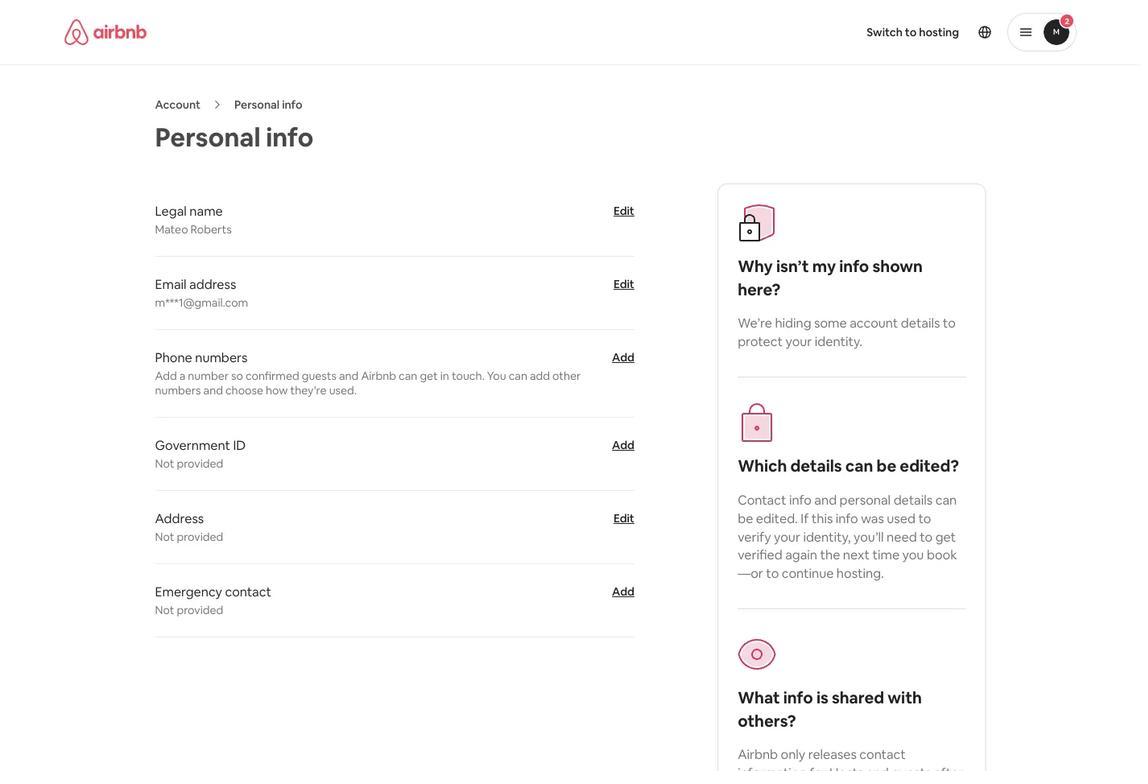 Task type: vqa. For each thing, say whether or not it's contained in the screenshot.


Task type: describe. For each thing, give the bounding box(es) containing it.
government id not provided
[[155, 437, 246, 471]]

what
[[738, 688, 780, 709]]

id
[[233, 437, 246, 453]]

identity.
[[815, 334, 863, 350]]

for
[[810, 765, 827, 772]]

legal name mateo roberts
[[155, 203, 232, 237]]

why
[[738, 256, 773, 277]]

we're
[[738, 315, 772, 332]]

and inside airbnb only releases contact information for hosts and guests afte
[[867, 765, 889, 772]]

to inside profile element
[[905, 25, 917, 39]]

account
[[850, 315, 898, 332]]

0 vertical spatial personal
[[234, 97, 280, 112]]

edited.
[[756, 510, 798, 527]]

add inside phone numbers add a number so confirmed guests and airbnb can get in touch. you can add other numbers and choose how they're used.
[[155, 369, 177, 383]]

you
[[903, 547, 924, 564]]

contact inside airbnb only releases contact information for hosts and guests afte
[[860, 747, 906, 763]]

your inside the "contact info and personal details can be edited. if this info was used to verify your identity, you'll need to get verified again the next time you book —or to continue hosting."
[[774, 529, 801, 545]]

with
[[888, 688, 922, 709]]

information
[[738, 765, 807, 772]]

hosts
[[830, 765, 864, 772]]

hosting.
[[837, 565, 884, 582]]

this
[[812, 510, 833, 527]]

add button for phone numbers
[[612, 350, 635, 366]]

and right the they're
[[339, 369, 359, 383]]

name
[[190, 203, 223, 219]]

phone
[[155, 349, 192, 366]]

1 vertical spatial personal
[[155, 120, 261, 154]]

details for personal
[[894, 492, 933, 508]]

roberts
[[191, 222, 232, 237]]

verified
[[738, 547, 783, 564]]

account link
[[155, 97, 201, 112]]

edit button for email address
[[614, 276, 635, 292]]

here?
[[738, 279, 781, 300]]

some
[[814, 315, 847, 332]]

1 vertical spatial details
[[791, 456, 842, 477]]

contact inside emergency contact not provided
[[225, 584, 271, 600]]

other
[[553, 369, 581, 383]]

airbnb inside airbnb only releases contact information for hosts and guests afte
[[738, 747, 778, 763]]

identity,
[[803, 529, 851, 545]]

others?
[[738, 711, 796, 732]]

releases
[[808, 747, 857, 763]]

personal
[[840, 492, 891, 508]]

0 vertical spatial personal info
[[234, 97, 302, 112]]

edited?
[[900, 456, 959, 477]]

book
[[927, 547, 957, 564]]

0 vertical spatial be
[[877, 456, 897, 477]]

provided for government
[[177, 457, 223, 471]]

guests inside phone numbers add a number so confirmed guests and airbnb can get in touch. you can add other numbers and choose how they're used.
[[302, 369, 337, 383]]

details for account
[[901, 315, 940, 332]]

verify
[[738, 529, 771, 545]]

edit for legal name
[[614, 204, 635, 218]]

contact info and personal details can be edited. if this info was used to verify your identity, you'll need to get verified again the next time you book —or to continue hosting.
[[738, 492, 957, 582]]

confirmed
[[246, 369, 299, 383]]

edit button for legal name
[[614, 203, 635, 219]]

isn't
[[776, 256, 809, 277]]

contact
[[738, 492, 787, 508]]

phone numbers add a number so confirmed guests and airbnb can get in touch. you can add other numbers and choose how they're used.
[[155, 349, 581, 398]]

shared
[[832, 688, 885, 709]]

used
[[887, 510, 916, 527]]

can inside the "contact info and personal details can be edited. if this info was used to verify your identity, you'll need to get verified again the next time you book —or to continue hosting."
[[936, 492, 957, 508]]

to right —or
[[766, 565, 779, 582]]

add button for emergency contact
[[612, 584, 635, 600]]

be inside the "contact info and personal details can be edited. if this info was used to verify your identity, you'll need to get verified again the next time you book —or to continue hosting."
[[738, 510, 753, 527]]

emergency
[[155, 584, 222, 600]]

not for government id
[[155, 457, 174, 471]]

2 button
[[1008, 13, 1077, 52]]

what info is shared with others?
[[738, 688, 922, 732]]

only
[[781, 747, 806, 763]]

—or
[[738, 565, 763, 582]]

government
[[155, 437, 230, 453]]

why isn't my info shown here?
[[738, 256, 923, 300]]

airbnb inside phone numbers add a number so confirmed guests and airbnb can get in touch. you can add other numbers and choose how they're used.
[[361, 369, 396, 383]]

hosting
[[919, 25, 959, 39]]

add
[[530, 369, 550, 383]]

is
[[817, 688, 829, 709]]

so
[[231, 369, 243, 383]]

can left in
[[399, 369, 418, 383]]



Task type: locate. For each thing, give the bounding box(es) containing it.
switch to hosting link
[[857, 15, 969, 49]]

1 vertical spatial guests
[[892, 765, 932, 772]]

the
[[820, 547, 840, 564]]

provided inside emergency contact not provided
[[177, 603, 223, 618]]

details inside the "contact info and personal details can be edited. if this info was used to verify your identity, you'll need to get verified again the next time you book —or to continue hosting."
[[894, 492, 933, 508]]

1 vertical spatial add button
[[612, 584, 635, 600]]

1 horizontal spatial guests
[[892, 765, 932, 772]]

2 add button from the top
[[612, 584, 635, 600]]

0 vertical spatial guests
[[302, 369, 337, 383]]

provided inside 'address not provided'
[[177, 530, 223, 545]]

legal
[[155, 203, 187, 219]]

1 edit from the top
[[614, 204, 635, 218]]

touch.
[[452, 369, 485, 383]]

your inside we're hiding some account details to protect your identity.
[[786, 334, 812, 350]]

personal right account "link"
[[234, 97, 280, 112]]

email
[[155, 276, 187, 292]]

0 vertical spatial contact
[[225, 584, 271, 600]]

airbnb up information
[[738, 747, 778, 763]]

1 horizontal spatial airbnb
[[738, 747, 778, 763]]

0 vertical spatial details
[[901, 315, 940, 332]]

3 not from the top
[[155, 603, 174, 618]]

add link
[[612, 438, 635, 453]]

2 edit button from the top
[[614, 276, 635, 292]]

you
[[487, 369, 506, 383]]

info
[[282, 97, 302, 112], [266, 120, 314, 154], [840, 256, 869, 277], [789, 492, 812, 508], [836, 510, 858, 527], [783, 688, 813, 709]]

and inside the "contact info and personal details can be edited. if this info was used to verify your identity, you'll need to get verified again the next time you book —or to continue hosting."
[[815, 492, 837, 508]]

0 horizontal spatial airbnb
[[361, 369, 396, 383]]

contact
[[225, 584, 271, 600], [860, 747, 906, 763]]

0 horizontal spatial get
[[420, 369, 438, 383]]

0 horizontal spatial be
[[738, 510, 753, 527]]

3 edit from the top
[[614, 511, 635, 526]]

3 edit button from the top
[[614, 511, 635, 527]]

details right the account
[[901, 315, 940, 332]]

mateo
[[155, 222, 188, 237]]

airbnb
[[361, 369, 396, 383], [738, 747, 778, 763]]

0 horizontal spatial contact
[[225, 584, 271, 600]]

to right switch
[[905, 25, 917, 39]]

1 vertical spatial not
[[155, 530, 174, 545]]

provided down government
[[177, 457, 223, 471]]

2 provided from the top
[[177, 530, 223, 545]]

not down address
[[155, 530, 174, 545]]

edit button for address
[[614, 511, 635, 527]]

1 horizontal spatial get
[[936, 529, 956, 545]]

be up verify
[[738, 510, 753, 527]]

not for emergency contact
[[155, 603, 174, 618]]

0 vertical spatial airbnb
[[361, 369, 396, 383]]

provided
[[177, 457, 223, 471], [177, 530, 223, 545], [177, 603, 223, 618]]

2 vertical spatial edit button
[[614, 511, 635, 527]]

switch to hosting
[[867, 25, 959, 39]]

be up personal
[[877, 456, 897, 477]]

number
[[188, 369, 229, 383]]

2 vertical spatial not
[[155, 603, 174, 618]]

1 horizontal spatial be
[[877, 456, 897, 477]]

not down government
[[155, 457, 174, 471]]

airbnb only releases contact information for hosts and guests afte
[[738, 747, 963, 772]]

and up this at the bottom
[[815, 492, 837, 508]]

provided inside government id not provided
[[177, 457, 223, 471]]

2 not from the top
[[155, 530, 174, 545]]

2 vertical spatial provided
[[177, 603, 223, 618]]

2 vertical spatial edit
[[614, 511, 635, 526]]

personal info
[[234, 97, 302, 112], [155, 120, 314, 154]]

1 add button from the top
[[612, 350, 635, 366]]

address
[[155, 510, 204, 527]]

1 not from the top
[[155, 457, 174, 471]]

next
[[843, 547, 870, 564]]

airbnb right used.
[[361, 369, 396, 383]]

0 horizontal spatial guests
[[302, 369, 337, 383]]

to
[[905, 25, 917, 39], [943, 315, 956, 332], [919, 510, 931, 527], [920, 529, 933, 545], [766, 565, 779, 582]]

be
[[877, 456, 897, 477], [738, 510, 753, 527]]

which
[[738, 456, 787, 477]]

provided for emergency
[[177, 603, 223, 618]]

emergency contact not provided
[[155, 584, 271, 618]]

guests right hosts
[[892, 765, 932, 772]]

shown
[[873, 256, 923, 277]]

choose
[[226, 383, 263, 398]]

0 vertical spatial get
[[420, 369, 438, 383]]

not inside emergency contact not provided
[[155, 603, 174, 618]]

which details can be edited?
[[738, 456, 959, 477]]

2
[[1065, 16, 1070, 26]]

can
[[399, 369, 418, 383], [509, 369, 528, 383], [846, 456, 873, 477], [936, 492, 957, 508]]

personal
[[234, 97, 280, 112], [155, 120, 261, 154]]

contact right emergency
[[225, 584, 271, 600]]

get inside phone numbers add a number so confirmed guests and airbnb can get in touch. you can add other numbers and choose how they're used.
[[420, 369, 438, 383]]

and right hosts
[[867, 765, 889, 772]]

3 provided from the top
[[177, 603, 223, 618]]

can up personal
[[846, 456, 873, 477]]

switch
[[867, 25, 903, 39]]

info inside the why isn't my info shown here?
[[840, 256, 869, 277]]

edit for email address
[[614, 277, 635, 292]]

need
[[887, 529, 917, 545]]

provided down emergency
[[177, 603, 223, 618]]

profile element
[[590, 0, 1077, 64]]

details up this at the bottom
[[791, 456, 842, 477]]

0 vertical spatial not
[[155, 457, 174, 471]]

to right used
[[919, 510, 931, 527]]

details up used
[[894, 492, 933, 508]]

1 vertical spatial numbers
[[155, 383, 201, 398]]

1 vertical spatial personal info
[[155, 120, 314, 154]]

not down emergency
[[155, 603, 174, 618]]

get
[[420, 369, 438, 383], [936, 529, 956, 545]]

hiding
[[775, 315, 812, 332]]

personal down account "link"
[[155, 120, 261, 154]]

you'll
[[854, 529, 884, 545]]

time
[[873, 547, 900, 564]]

0 vertical spatial edit
[[614, 204, 635, 218]]

0 vertical spatial add button
[[612, 350, 635, 366]]

guests
[[302, 369, 337, 383], [892, 765, 932, 772]]

1 vertical spatial provided
[[177, 530, 223, 545]]

to inside we're hiding some account details to protect your identity.
[[943, 315, 956, 332]]

guests right how
[[302, 369, 337, 383]]

get inside the "contact info and personal details can be edited. if this info was used to verify your identity, you'll need to get verified again the next time you book —or to continue hosting."
[[936, 529, 956, 545]]

continue
[[782, 565, 834, 582]]

edit for address
[[614, 511, 635, 526]]

protect
[[738, 334, 783, 350]]

1 vertical spatial be
[[738, 510, 753, 527]]

1 vertical spatial edit button
[[614, 276, 635, 292]]

not inside government id not provided
[[155, 457, 174, 471]]

2 vertical spatial details
[[894, 492, 933, 508]]

1 edit button from the top
[[614, 203, 635, 219]]

0 vertical spatial edit button
[[614, 203, 635, 219]]

to up you
[[920, 529, 933, 545]]

was
[[861, 510, 884, 527]]

your
[[786, 334, 812, 350], [774, 529, 801, 545]]

to right the account
[[943, 315, 956, 332]]

0 vertical spatial your
[[786, 334, 812, 350]]

2 edit from the top
[[614, 277, 635, 292]]

get up 'book'
[[936, 529, 956, 545]]

not
[[155, 457, 174, 471], [155, 530, 174, 545], [155, 603, 174, 618]]

info inside what info is shared with others?
[[783, 688, 813, 709]]

they're
[[290, 383, 327, 398]]

1 vertical spatial edit
[[614, 277, 635, 292]]

m***1@gmail.com
[[155, 296, 248, 310]]

and left so
[[203, 383, 223, 398]]

in
[[440, 369, 449, 383]]

my
[[813, 256, 836, 277]]

add button
[[612, 350, 635, 366], [612, 584, 635, 600]]

your down edited.
[[774, 529, 801, 545]]

not inside 'address not provided'
[[155, 530, 174, 545]]

we're hiding some account details to protect your identity.
[[738, 315, 956, 350]]

0 vertical spatial provided
[[177, 457, 223, 471]]

contact up hosts
[[860, 747, 906, 763]]

and
[[339, 369, 359, 383], [203, 383, 223, 398], [815, 492, 837, 508], [867, 765, 889, 772]]

can right you
[[509, 369, 528, 383]]

numbers
[[195, 349, 248, 366], [155, 383, 201, 398]]

address
[[189, 276, 236, 292]]

numbers down phone on the left top of the page
[[155, 383, 201, 398]]

get left in
[[420, 369, 438, 383]]

edit
[[614, 204, 635, 218], [614, 277, 635, 292], [614, 511, 635, 526]]

guests inside airbnb only releases contact information for hosts and guests afte
[[892, 765, 932, 772]]

1 vertical spatial airbnb
[[738, 747, 778, 763]]

add
[[612, 350, 635, 365], [155, 369, 177, 383], [612, 438, 635, 453], [612, 585, 635, 599]]

1 provided from the top
[[177, 457, 223, 471]]

0 vertical spatial numbers
[[195, 349, 248, 366]]

how
[[266, 383, 288, 398]]

used.
[[329, 383, 357, 398]]

a
[[179, 369, 185, 383]]

edit button
[[614, 203, 635, 219], [614, 276, 635, 292], [614, 511, 635, 527]]

your down the hiding
[[786, 334, 812, 350]]

1 vertical spatial your
[[774, 529, 801, 545]]

address not provided
[[155, 510, 223, 545]]

provided down address
[[177, 530, 223, 545]]

1 horizontal spatial contact
[[860, 747, 906, 763]]

if
[[801, 510, 809, 527]]

details inside we're hiding some account details to protect your identity.
[[901, 315, 940, 332]]

can down edited?
[[936, 492, 957, 508]]

numbers up number
[[195, 349, 248, 366]]

account
[[155, 97, 201, 112]]

email address m***1@gmail.com
[[155, 276, 248, 310]]

1 vertical spatial contact
[[860, 747, 906, 763]]

again
[[785, 547, 818, 564]]

details
[[901, 315, 940, 332], [791, 456, 842, 477], [894, 492, 933, 508]]

1 vertical spatial get
[[936, 529, 956, 545]]



